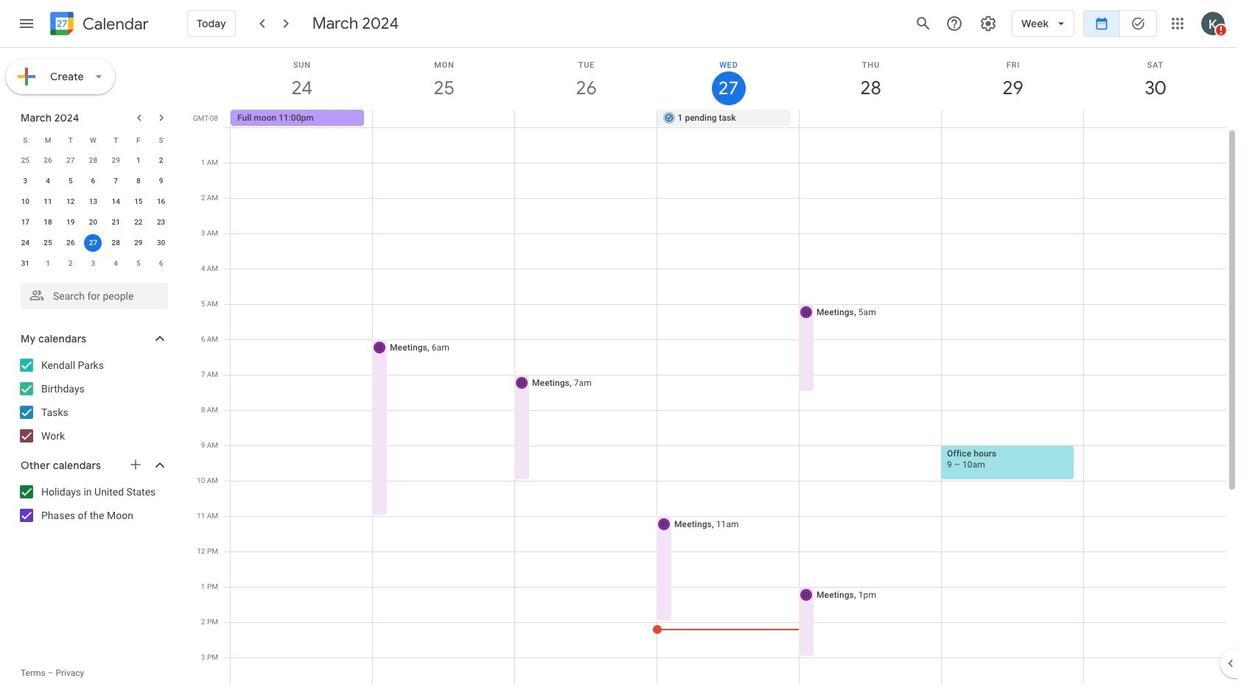 Task type: locate. For each thing, give the bounding box(es) containing it.
14 element
[[107, 193, 125, 211]]

february 28 element
[[84, 152, 102, 170]]

27, today element
[[84, 234, 102, 252]]

12 element
[[62, 193, 79, 211]]

february 26 element
[[39, 152, 57, 170]]

23 element
[[152, 214, 170, 231]]

8 element
[[130, 172, 147, 190]]

cell
[[373, 110, 515, 128], [515, 110, 657, 128], [799, 110, 942, 128], [942, 110, 1084, 128], [1084, 110, 1226, 128], [231, 128, 373, 685], [372, 128, 515, 685], [514, 128, 658, 685], [653, 128, 800, 685], [798, 128, 942, 685], [941, 128, 1084, 685], [1084, 128, 1227, 685], [82, 233, 105, 254]]

april 2 element
[[62, 255, 79, 273]]

march 2024 grid
[[14, 130, 172, 274]]

april 1 element
[[39, 255, 57, 273]]

calendar element
[[47, 9, 149, 41]]

settings menu image
[[980, 15, 997, 32]]

31 element
[[16, 255, 34, 273]]

16 element
[[152, 193, 170, 211]]

10 element
[[16, 193, 34, 211]]

other calendars list
[[3, 481, 183, 528]]

february 29 element
[[107, 152, 125, 170]]

heading
[[80, 15, 149, 33]]

22 element
[[130, 214, 147, 231]]

april 3 element
[[84, 255, 102, 273]]

18 element
[[39, 214, 57, 231]]

main drawer image
[[18, 15, 35, 32]]

Search for people text field
[[29, 283, 159, 310]]

28 element
[[107, 234, 125, 252]]

24 element
[[16, 234, 34, 252]]

None search field
[[0, 277, 183, 310]]

february 25 element
[[16, 152, 34, 170]]

grid
[[189, 48, 1238, 685]]

row
[[224, 110, 1238, 128], [224, 128, 1227, 685], [14, 130, 172, 150], [14, 150, 172, 171], [14, 171, 172, 192], [14, 192, 172, 212], [14, 212, 172, 233], [14, 233, 172, 254], [14, 254, 172, 274]]

cell inside march 2024 grid
[[82, 233, 105, 254]]

row group
[[14, 150, 172, 274]]

heading inside calendar element
[[80, 15, 149, 33]]

9 element
[[152, 172, 170, 190]]



Task type: vqa. For each thing, say whether or not it's contained in the screenshot.
April 1 element
yes



Task type: describe. For each thing, give the bounding box(es) containing it.
february 27 element
[[62, 152, 79, 170]]

20 element
[[84, 214, 102, 231]]

3 element
[[16, 172, 34, 190]]

17 element
[[16, 214, 34, 231]]

13 element
[[84, 193, 102, 211]]

april 4 element
[[107, 255, 125, 273]]

11 element
[[39, 193, 57, 211]]

7 element
[[107, 172, 125, 190]]

5 element
[[62, 172, 79, 190]]

6 element
[[84, 172, 102, 190]]

my calendars list
[[3, 354, 183, 448]]

15 element
[[130, 193, 147, 211]]

21 element
[[107, 214, 125, 231]]

add other calendars image
[[128, 458, 143, 473]]

25 element
[[39, 234, 57, 252]]

4 element
[[39, 172, 57, 190]]

2 element
[[152, 152, 170, 170]]

19 element
[[62, 214, 79, 231]]

29 element
[[130, 234, 147, 252]]

april 6 element
[[152, 255, 170, 273]]

26 element
[[62, 234, 79, 252]]

1 element
[[130, 152, 147, 170]]

april 5 element
[[130, 255, 147, 273]]

30 element
[[152, 234, 170, 252]]



